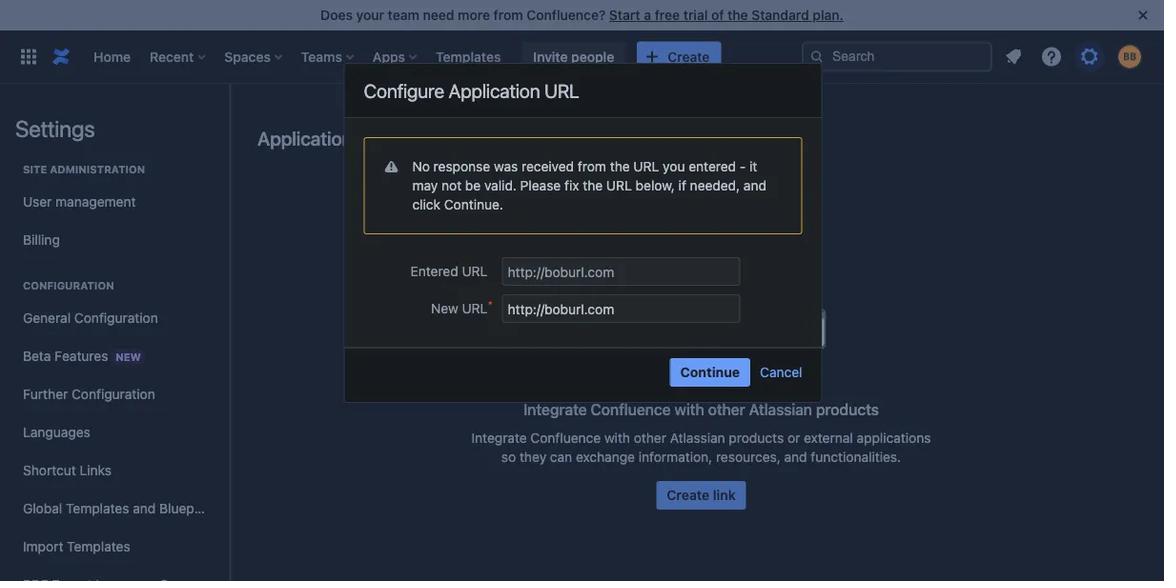 Task type: describe. For each thing, give the bounding box(es) containing it.
your
[[356, 7, 385, 23]]

confluence image
[[50, 45, 73, 68]]

further
[[23, 387, 68, 403]]

import templates link
[[15, 529, 214, 567]]

settings
[[15, 115, 95, 142]]

and inside no response was received from the url you entered - it may not be valid. please fix the url below, if needed, and click continue.
[[744, 178, 767, 194]]

may
[[413, 178, 438, 194]]

received
[[522, 159, 574, 175]]

invite people button
[[522, 42, 626, 72]]

general configuration
[[23, 311, 158, 326]]

valid.
[[485, 178, 517, 194]]

integrate for integrate confluence with other atlassian products or external applications so they can exchange information, resources, and functionalities.
[[472, 431, 527, 446]]

entered
[[411, 264, 459, 280]]

configuration for further
[[72, 387, 155, 403]]

trial
[[684, 7, 708, 23]]

templates link
[[430, 42, 507, 72]]

0 horizontal spatial the
[[583, 178, 603, 194]]

integrate confluence with other atlassian products
[[524, 401, 880, 419]]

of
[[712, 7, 725, 23]]

url left the below,
[[607, 178, 632, 194]]

a
[[644, 7, 652, 23]]

configure application url
[[364, 79, 580, 102]]

not
[[442, 178, 462, 194]]

url up the below,
[[634, 159, 660, 175]]

entered
[[689, 159, 737, 175]]

was
[[494, 159, 518, 175]]

create link
[[667, 488, 736, 504]]

start a free trial of the standard plan. link
[[610, 7, 844, 23]]

continue
[[681, 365, 740, 381]]

url right the new
[[462, 301, 488, 317]]

you
[[663, 159, 685, 175]]

links
[[80, 463, 112, 479]]

applications
[[857, 431, 932, 446]]

Search field
[[802, 42, 993, 72]]

people
[[572, 49, 615, 64]]

user management
[[23, 194, 136, 210]]

site administration group
[[15, 143, 214, 265]]

billing
[[23, 232, 60, 248]]

site administration
[[23, 164, 145, 176]]

and inside integrate confluence with other atlassian products or external applications so they can exchange information, resources, and functionalities.
[[785, 450, 808, 466]]

settings icon image
[[1079, 45, 1102, 68]]

needed,
[[690, 178, 740, 194]]

standard
[[752, 7, 810, 23]]

team
[[388, 7, 420, 23]]

fix
[[565, 178, 580, 194]]

global templates and blueprints
[[23, 501, 222, 517]]

home
[[93, 49, 131, 64]]

spaces
[[225, 49, 271, 64]]

url down invite people button
[[545, 79, 580, 102]]

further configuration
[[23, 387, 155, 403]]

apps
[[373, 49, 406, 64]]

application links
[[258, 127, 395, 149]]

invite people
[[534, 49, 615, 64]]

New URL text field
[[502, 295, 741, 323]]

new
[[116, 351, 141, 363]]

and inside the configuration group
[[133, 501, 156, 517]]

site
[[23, 164, 47, 176]]

general
[[23, 311, 71, 326]]

cancel
[[760, 365, 803, 381]]

continue button
[[670, 359, 751, 387]]

so
[[502, 450, 516, 466]]

templates inside global element
[[436, 49, 501, 64]]

languages link
[[15, 414, 214, 452]]

configure
[[364, 79, 444, 102]]

0 horizontal spatial from
[[494, 7, 524, 23]]

need
[[423, 7, 455, 23]]

import
[[23, 540, 63, 555]]

banner containing home
[[0, 30, 1165, 84]]

resources,
[[716, 450, 781, 466]]

functionalities.
[[811, 450, 902, 466]]

features
[[55, 348, 108, 364]]

languages
[[23, 425, 90, 441]]

blueprints
[[159, 501, 222, 517]]

no
[[413, 159, 430, 175]]

import templates
[[23, 540, 130, 555]]

templates for import templates
[[67, 540, 130, 555]]

exchange
[[576, 450, 635, 466]]

invite
[[534, 49, 568, 64]]

shortcut links link
[[15, 452, 214, 490]]

if
[[679, 178, 687, 194]]

global templates and blueprints link
[[15, 490, 222, 529]]



Task type: locate. For each thing, give the bounding box(es) containing it.
with for integrate confluence with other atlassian products
[[675, 401, 705, 419]]

with up exchange
[[605, 431, 631, 446]]

2 vertical spatial and
[[133, 501, 156, 517]]

new
[[431, 301, 459, 317]]

atlassian up or
[[750, 401, 813, 419]]

spaces button
[[219, 42, 290, 72]]

close image
[[1132, 4, 1155, 27]]

integrate
[[524, 401, 587, 419], [472, 431, 527, 446]]

url up new url
[[462, 264, 488, 280]]

1 vertical spatial configuration
[[74, 311, 158, 326]]

information,
[[639, 450, 713, 466]]

0 vertical spatial confluence
[[591, 401, 671, 419]]

general configuration link
[[15, 300, 214, 338]]

create
[[667, 488, 710, 504]]

1 vertical spatial with
[[605, 431, 631, 446]]

1 horizontal spatial with
[[675, 401, 705, 419]]

0 horizontal spatial atlassian
[[670, 431, 726, 446]]

no response was received from the url you entered - it may not be valid. please fix the url below, if needed, and click continue.
[[413, 159, 767, 213]]

configuration for general
[[74, 311, 158, 326]]

from
[[494, 7, 524, 23], [578, 159, 607, 175]]

more
[[458, 7, 490, 23]]

confluence
[[591, 401, 671, 419], [531, 431, 601, 446]]

apps button
[[367, 42, 425, 72]]

1 horizontal spatial other
[[708, 401, 746, 419]]

url
[[545, 79, 580, 102], [634, 159, 660, 175], [607, 178, 632, 194], [462, 264, 488, 280], [462, 301, 488, 317]]

1 vertical spatial atlassian
[[670, 431, 726, 446]]

1 horizontal spatial the
[[610, 159, 630, 175]]

1 horizontal spatial atlassian
[[750, 401, 813, 419]]

external
[[804, 431, 854, 446]]

and down or
[[785, 450, 808, 466]]

confluence up can
[[531, 431, 601, 446]]

atlassian inside integrate confluence with other atlassian products or external applications so they can exchange information, resources, and functionalities.
[[670, 431, 726, 446]]

application left links
[[258, 127, 353, 149]]

atlassian down integrate confluence with other atlassian products
[[670, 431, 726, 446]]

can
[[550, 450, 573, 466]]

1 vertical spatial application
[[258, 127, 353, 149]]

integrate up can
[[524, 401, 587, 419]]

start
[[610, 7, 641, 23]]

1 horizontal spatial from
[[578, 159, 607, 175]]

templates
[[436, 49, 501, 64], [66, 501, 129, 517], [67, 540, 130, 555]]

0 vertical spatial and
[[744, 178, 767, 194]]

create link button
[[657, 482, 747, 510]]

2 vertical spatial configuration
[[72, 387, 155, 403]]

and left blueprints on the bottom of page
[[133, 501, 156, 517]]

shortcut links
[[23, 463, 112, 479]]

beta
[[23, 348, 51, 364]]

configuration group
[[15, 260, 222, 582]]

confluence up exchange
[[591, 401, 671, 419]]

configuration up general
[[23, 280, 114, 292]]

0 vertical spatial from
[[494, 7, 524, 23]]

templates up configure application url
[[436, 49, 501, 64]]

the right fix
[[583, 178, 603, 194]]

0 horizontal spatial products
[[729, 431, 784, 446]]

from right more
[[494, 7, 524, 23]]

0 vertical spatial other
[[708, 401, 746, 419]]

plan.
[[813, 7, 844, 23]]

1 vertical spatial confluence
[[531, 431, 601, 446]]

0 vertical spatial products
[[817, 401, 880, 419]]

the right of
[[728, 7, 749, 23]]

2 vertical spatial the
[[583, 178, 603, 194]]

1 horizontal spatial application
[[449, 79, 540, 102]]

response
[[434, 159, 491, 175]]

confluence for integrate confluence with other atlassian products or external applications so they can exchange information, resources, and functionalities.
[[531, 431, 601, 446]]

other
[[708, 401, 746, 419], [634, 431, 667, 446]]

they
[[520, 450, 547, 466]]

shortcut
[[23, 463, 76, 479]]

confluence inside integrate confluence with other atlassian products or external applications so they can exchange information, resources, and functionalities.
[[531, 431, 601, 446]]

templates down links
[[66, 501, 129, 517]]

billing link
[[15, 221, 214, 260]]

further configuration link
[[15, 376, 214, 414]]

0 vertical spatial with
[[675, 401, 705, 419]]

home link
[[88, 42, 137, 72]]

confluence image
[[50, 45, 73, 68]]

management
[[55, 194, 136, 210]]

products up external
[[817, 401, 880, 419]]

products for integrate confluence with other atlassian products
[[817, 401, 880, 419]]

configuration up 'new'
[[74, 311, 158, 326]]

application
[[449, 79, 540, 102], [258, 127, 353, 149]]

administration
[[50, 164, 145, 176]]

click
[[413, 197, 441, 213]]

it
[[750, 159, 758, 175]]

continue.
[[444, 197, 504, 213]]

integrate inside integrate confluence with other atlassian products or external applications so they can exchange information, resources, and functionalities.
[[472, 431, 527, 446]]

with up integrate confluence with other atlassian products or external applications so they can exchange information, resources, and functionalities.
[[675, 401, 705, 419]]

global element
[[11, 30, 802, 83]]

confluence?
[[527, 7, 606, 23]]

1 vertical spatial and
[[785, 450, 808, 466]]

atlassian for integrate confluence with other atlassian products or external applications so they can exchange information, resources, and functionalities.
[[670, 431, 726, 446]]

1 vertical spatial the
[[610, 159, 630, 175]]

0 vertical spatial templates
[[436, 49, 501, 64]]

-
[[740, 159, 746, 175]]

from up fix
[[578, 159, 607, 175]]

0 horizontal spatial and
[[133, 501, 156, 517]]

1 vertical spatial integrate
[[472, 431, 527, 446]]

products
[[817, 401, 880, 419], [729, 431, 784, 446]]

banner
[[0, 30, 1165, 84]]

user management link
[[15, 183, 214, 221]]

configuration up languages "link"
[[72, 387, 155, 403]]

integrate for integrate confluence with other atlassian products
[[524, 401, 587, 419]]

with for integrate confluence with other atlassian products or external applications so they can exchange information, resources, and functionalities.
[[605, 431, 631, 446]]

be
[[466, 178, 481, 194]]

free
[[655, 7, 680, 23]]

cancel link
[[760, 359, 803, 387]]

does your team need more from confluence? start a free trial of the standard plan.
[[321, 7, 844, 23]]

and down it
[[744, 178, 767, 194]]

global
[[23, 501, 62, 517]]

other inside integrate confluence with other atlassian products or external applications so they can exchange information, resources, and functionalities.
[[634, 431, 667, 446]]

products for integrate confluence with other atlassian products or external applications so they can exchange information, resources, and functionalities.
[[729, 431, 784, 446]]

1 horizontal spatial and
[[744, 178, 767, 194]]

with inside integrate confluence with other atlassian products or external applications so they can exchange information, resources, and functionalities.
[[605, 431, 631, 446]]

atlassian for integrate confluence with other atlassian products
[[750, 401, 813, 419]]

1 horizontal spatial products
[[817, 401, 880, 419]]

2 horizontal spatial the
[[728, 7, 749, 23]]

search image
[[810, 49, 825, 64]]

required image
[[488, 300, 503, 315]]

the left you
[[610, 159, 630, 175]]

templates down global templates and blueprints link
[[67, 540, 130, 555]]

integrate confluence with other atlassian products or external applications so they can exchange information, resources, and functionalities.
[[472, 431, 932, 466]]

0 horizontal spatial other
[[634, 431, 667, 446]]

1 vertical spatial other
[[634, 431, 667, 446]]

user
[[23, 194, 52, 210]]

0 vertical spatial integrate
[[524, 401, 587, 419]]

please
[[521, 178, 561, 194]]

or
[[788, 431, 801, 446]]

other for integrate confluence with other atlassian products or external applications so they can exchange information, resources, and functionalities.
[[634, 431, 667, 446]]

other down continue button
[[708, 401, 746, 419]]

templates for global templates and blueprints
[[66, 501, 129, 517]]

0 vertical spatial configuration
[[23, 280, 114, 292]]

products up the resources,
[[729, 431, 784, 446]]

link
[[714, 488, 736, 504]]

1 vertical spatial templates
[[66, 501, 129, 517]]

0 vertical spatial atlassian
[[750, 401, 813, 419]]

beta features new
[[23, 348, 141, 364]]

configuration
[[23, 280, 114, 292], [74, 311, 158, 326], [72, 387, 155, 403]]

integrate up so
[[472, 431, 527, 446]]

0 vertical spatial the
[[728, 7, 749, 23]]

from inside no response was received from the url you entered - it may not be valid. please fix the url below, if needed, and click continue.
[[578, 159, 607, 175]]

below,
[[636, 178, 675, 194]]

0 horizontal spatial application
[[258, 127, 353, 149]]

application down templates link
[[449, 79, 540, 102]]

new url
[[431, 301, 488, 317]]

links
[[357, 127, 395, 149]]

products inside integrate confluence with other atlassian products or external applications so they can exchange information, resources, and functionalities.
[[729, 431, 784, 446]]

atlassian
[[750, 401, 813, 419], [670, 431, 726, 446]]

1 vertical spatial from
[[578, 159, 607, 175]]

does
[[321, 7, 353, 23]]

Entered URL text field
[[502, 258, 741, 286]]

other up information,
[[634, 431, 667, 446]]

0 vertical spatial application
[[449, 79, 540, 102]]

confluence for integrate confluence with other atlassian products
[[591, 401, 671, 419]]

0 horizontal spatial with
[[605, 431, 631, 446]]

2 vertical spatial templates
[[67, 540, 130, 555]]

2 horizontal spatial and
[[785, 450, 808, 466]]

1 vertical spatial products
[[729, 431, 784, 446]]

other for integrate confluence with other atlassian products
[[708, 401, 746, 419]]

the
[[728, 7, 749, 23], [610, 159, 630, 175], [583, 178, 603, 194]]



Task type: vqa. For each thing, say whether or not it's contained in the screenshot.
the left any
no



